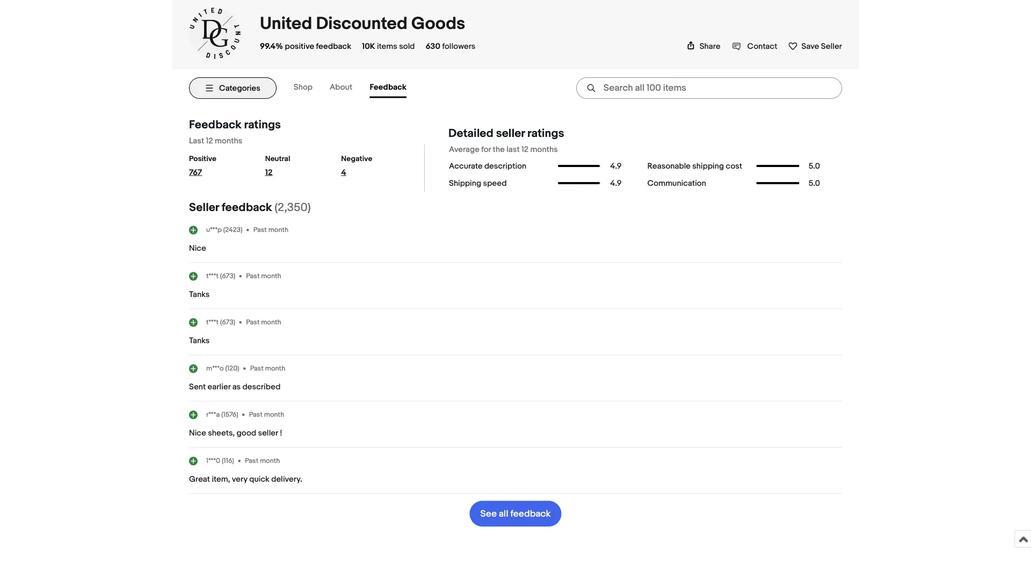 Task type: describe. For each thing, give the bounding box(es) containing it.
feedback ratings last 12 months
[[189, 118, 281, 146]]

(116)
[[222, 457, 234, 465]]

1***0 (116)
[[206, 457, 234, 465]]

great
[[189, 475, 210, 484]]

10k items sold
[[362, 41, 415, 51]]

12 link
[[265, 168, 314, 182]]

communication
[[647, 178, 706, 188]]

feedback for see all feedback
[[511, 508, 551, 519]]

sent
[[189, 382, 206, 392]]

detailed
[[448, 126, 494, 140]]

positive
[[189, 154, 216, 163]]

save seller button
[[788, 39, 842, 51]]

2 t***t from the top
[[206, 318, 219, 326]]

!
[[280, 428, 282, 438]]

share
[[700, 41, 721, 51]]

1 horizontal spatial seller
[[496, 126, 525, 140]]

united discounted goods link
[[260, 13, 465, 34]]

nice for nice sheets, good seller !
[[189, 428, 206, 438]]

0 horizontal spatial seller
[[189, 201, 219, 215]]

reasonable shipping cost
[[647, 161, 742, 171]]

feedback for feedback
[[370, 82, 407, 92]]

767 link
[[189, 168, 238, 182]]

accurate description
[[449, 161, 526, 171]]

shipping
[[449, 178, 481, 188]]

detailed seller ratings
[[448, 126, 564, 140]]

last
[[507, 144, 520, 154]]

feedback for 99.4% positive feedback
[[316, 41, 351, 51]]

earlier
[[208, 382, 231, 392]]

12 inside feedback ratings last 12 months
[[206, 136, 213, 146]]

1***0
[[206, 457, 220, 465]]

4.9 for shipping speed
[[610, 178, 622, 188]]

630 followers
[[426, 41, 476, 51]]

1 t***t (673) from the top
[[206, 272, 235, 280]]

1 horizontal spatial ratings
[[527, 126, 564, 140]]

united discounted goods image
[[189, 8, 241, 59]]

categories
[[219, 83, 260, 93]]

good
[[237, 428, 256, 438]]

items
[[377, 41, 397, 51]]

negative 4
[[341, 154, 372, 177]]

negative
[[341, 154, 372, 163]]

1 vertical spatial seller
[[258, 428, 278, 438]]

2 tanks from the top
[[189, 336, 210, 346]]

see all feedback
[[480, 508, 551, 519]]

767
[[189, 168, 202, 177]]

630
[[426, 41, 440, 51]]

save seller
[[802, 41, 842, 51]]

ratings inside feedback ratings last 12 months
[[244, 118, 281, 132]]

0 horizontal spatial feedback
[[222, 201, 272, 215]]

cost
[[726, 161, 742, 171]]

u***p (2423)
[[206, 226, 243, 234]]

shop
[[294, 82, 313, 92]]

(2423)
[[223, 226, 243, 234]]

item,
[[212, 475, 230, 484]]

about
[[330, 82, 352, 92]]

average for the last 12 months
[[449, 144, 558, 154]]

reasonable
[[647, 161, 691, 171]]

1 horizontal spatial months
[[530, 144, 558, 154]]

united discounted goods
[[260, 13, 465, 34]]

4 link
[[341, 168, 390, 182]]

accurate
[[449, 161, 483, 171]]

99.4%
[[260, 41, 283, 51]]



Task type: locate. For each thing, give the bounding box(es) containing it.
12 inside the neutral 12
[[265, 168, 272, 177]]

as
[[232, 382, 241, 392]]

12
[[206, 136, 213, 146], [522, 144, 529, 154], [265, 168, 272, 177]]

seller up u***p at the left of page
[[189, 201, 219, 215]]

0 vertical spatial feedback
[[316, 41, 351, 51]]

1 horizontal spatial feedback
[[316, 41, 351, 51]]

0 vertical spatial t***t
[[206, 272, 219, 280]]

2 vertical spatial feedback
[[511, 508, 551, 519]]

great item, very quick delivery.
[[189, 475, 302, 484]]

1 vertical spatial nice
[[189, 428, 206, 438]]

2 t***t (673) from the top
[[206, 318, 235, 326]]

very
[[232, 475, 248, 484]]

categories button
[[189, 77, 276, 99]]

seller inside button
[[821, 41, 842, 51]]

0 vertical spatial tanks
[[189, 290, 210, 299]]

1 vertical spatial t***t
[[206, 318, 219, 326]]

0 vertical spatial 5.0
[[809, 161, 820, 171]]

0 vertical spatial feedback
[[370, 82, 407, 92]]

1 t***t from the top
[[206, 272, 219, 280]]

nice sheets, good seller !
[[189, 428, 282, 438]]

see all feedback link
[[470, 501, 561, 527]]

0 vertical spatial 4.9
[[610, 161, 622, 171]]

seller
[[821, 41, 842, 51], [189, 201, 219, 215]]

1 5.0 from the top
[[809, 161, 820, 171]]

seller right save
[[821, 41, 842, 51]]

0 horizontal spatial ratings
[[244, 118, 281, 132]]

described
[[243, 382, 281, 392]]

tanks
[[189, 290, 210, 299], [189, 336, 210, 346]]

shipping speed
[[449, 178, 507, 188]]

neutral
[[265, 154, 290, 163]]

contact
[[747, 41, 777, 51]]

feedback up last
[[189, 118, 242, 132]]

10k
[[362, 41, 375, 51]]

sheets,
[[208, 428, 235, 438]]

1 vertical spatial (673)
[[220, 318, 235, 326]]

sent earlier as described
[[189, 382, 281, 392]]

ratings
[[244, 118, 281, 132], [527, 126, 564, 140]]

ratings up neutral
[[244, 118, 281, 132]]

0 vertical spatial t***t (673)
[[206, 272, 235, 280]]

average
[[449, 144, 480, 154]]

(1576)
[[221, 411, 238, 419]]

seller feedback (2,350)
[[189, 201, 311, 215]]

the
[[493, 144, 505, 154]]

1 nice from the top
[[189, 244, 206, 253]]

quick
[[249, 475, 270, 484]]

positive 767
[[189, 154, 216, 177]]

seller up last
[[496, 126, 525, 140]]

ratings up average for the last 12 months
[[527, 126, 564, 140]]

99.4% positive feedback
[[260, 41, 351, 51]]

all
[[499, 508, 508, 519]]

see
[[480, 508, 497, 519]]

1 vertical spatial feedback
[[189, 118, 242, 132]]

2 4.9 from the top
[[610, 178, 622, 188]]

months inside feedback ratings last 12 months
[[215, 136, 242, 146]]

feedback up (2423)
[[222, 201, 272, 215]]

feedback for feedback ratings last 12 months
[[189, 118, 242, 132]]

tab list
[[294, 78, 424, 98]]

positive
[[285, 41, 314, 51]]

feedback down 10k items sold
[[370, 82, 407, 92]]

1 vertical spatial t***t (673)
[[206, 318, 235, 326]]

feedback inside tab list
[[370, 82, 407, 92]]

5.0
[[809, 161, 820, 171], [809, 178, 820, 188]]

t***t (673) up m***o (120)
[[206, 318, 235, 326]]

past
[[253, 226, 267, 234], [246, 272, 260, 280], [246, 318, 260, 326], [250, 364, 264, 373], [249, 411, 263, 419], [245, 457, 258, 465]]

feedback
[[370, 82, 407, 92], [189, 118, 242, 132]]

u***p
[[206, 226, 222, 234]]

t***t
[[206, 272, 219, 280], [206, 318, 219, 326]]

1 (673) from the top
[[220, 272, 235, 280]]

t***t up m***o
[[206, 318, 219, 326]]

1 vertical spatial 5.0
[[809, 178, 820, 188]]

description
[[484, 161, 526, 171]]

(2,350)
[[275, 201, 311, 215]]

share button
[[687, 41, 721, 51]]

Search all 100 items field
[[576, 77, 842, 99]]

2 horizontal spatial 12
[[522, 144, 529, 154]]

feedback inside feedback ratings last 12 months
[[189, 118, 242, 132]]

m***o (120)
[[206, 364, 239, 373]]

sold
[[399, 41, 415, 51]]

months right last
[[530, 144, 558, 154]]

2 nice from the top
[[189, 428, 206, 438]]

month
[[268, 226, 288, 234], [261, 272, 281, 280], [261, 318, 281, 326], [265, 364, 285, 373], [264, 411, 284, 419], [260, 457, 280, 465]]

0 horizontal spatial months
[[215, 136, 242, 146]]

feedback
[[316, 41, 351, 51], [222, 201, 272, 215], [511, 508, 551, 519]]

1 vertical spatial 4.9
[[610, 178, 622, 188]]

0 vertical spatial seller
[[821, 41, 842, 51]]

discounted
[[316, 13, 408, 34]]

2 (673) from the top
[[220, 318, 235, 326]]

speed
[[483, 178, 507, 188]]

feedback right positive
[[316, 41, 351, 51]]

past month
[[253, 226, 288, 234], [246, 272, 281, 280], [246, 318, 281, 326], [250, 364, 285, 373], [249, 411, 284, 419], [245, 457, 280, 465]]

goods
[[411, 13, 465, 34]]

save
[[802, 41, 819, 51]]

(673) down u***p (2423)
[[220, 272, 235, 280]]

nice
[[189, 244, 206, 253], [189, 428, 206, 438]]

0 vertical spatial nice
[[189, 244, 206, 253]]

1 vertical spatial tanks
[[189, 336, 210, 346]]

5.0 for reasonable shipping cost
[[809, 161, 820, 171]]

delivery.
[[271, 475, 302, 484]]

months up positive
[[215, 136, 242, 146]]

1 vertical spatial feedback
[[222, 201, 272, 215]]

tab list containing shop
[[294, 78, 424, 98]]

seller left the "!"
[[258, 428, 278, 438]]

0 vertical spatial seller
[[496, 126, 525, 140]]

(120)
[[225, 364, 239, 373]]

0 horizontal spatial seller
[[258, 428, 278, 438]]

followers
[[442, 41, 476, 51]]

feedback right all
[[511, 508, 551, 519]]

(673) up (120)
[[220, 318, 235, 326]]

4
[[341, 168, 346, 177]]

t***t (673) down u***p (2423)
[[206, 272, 235, 280]]

neutral 12
[[265, 154, 290, 177]]

nice for nice
[[189, 244, 206, 253]]

4.9
[[610, 161, 622, 171], [610, 178, 622, 188]]

0 horizontal spatial 12
[[206, 136, 213, 146]]

shipping
[[692, 161, 724, 171]]

r***a
[[206, 411, 220, 419]]

0 horizontal spatial feedback
[[189, 118, 242, 132]]

t***t (673)
[[206, 272, 235, 280], [206, 318, 235, 326]]

last
[[189, 136, 204, 146]]

1 vertical spatial seller
[[189, 201, 219, 215]]

1 horizontal spatial 12
[[265, 168, 272, 177]]

for
[[481, 144, 491, 154]]

(673)
[[220, 272, 235, 280], [220, 318, 235, 326]]

5.0 for communication
[[809, 178, 820, 188]]

2 5.0 from the top
[[809, 178, 820, 188]]

contact link
[[732, 41, 777, 51]]

t***t down u***p at the left of page
[[206, 272, 219, 280]]

0 vertical spatial (673)
[[220, 272, 235, 280]]

1 horizontal spatial seller
[[821, 41, 842, 51]]

m***o
[[206, 364, 224, 373]]

1 horizontal spatial feedback
[[370, 82, 407, 92]]

united
[[260, 13, 312, 34]]

r***a (1576)
[[206, 411, 238, 419]]

2 horizontal spatial feedback
[[511, 508, 551, 519]]

1 4.9 from the top
[[610, 161, 622, 171]]

1 tanks from the top
[[189, 290, 210, 299]]

4.9 for accurate description
[[610, 161, 622, 171]]



Task type: vqa. For each thing, say whether or not it's contained in the screenshot.
the leftmost 1998
no



